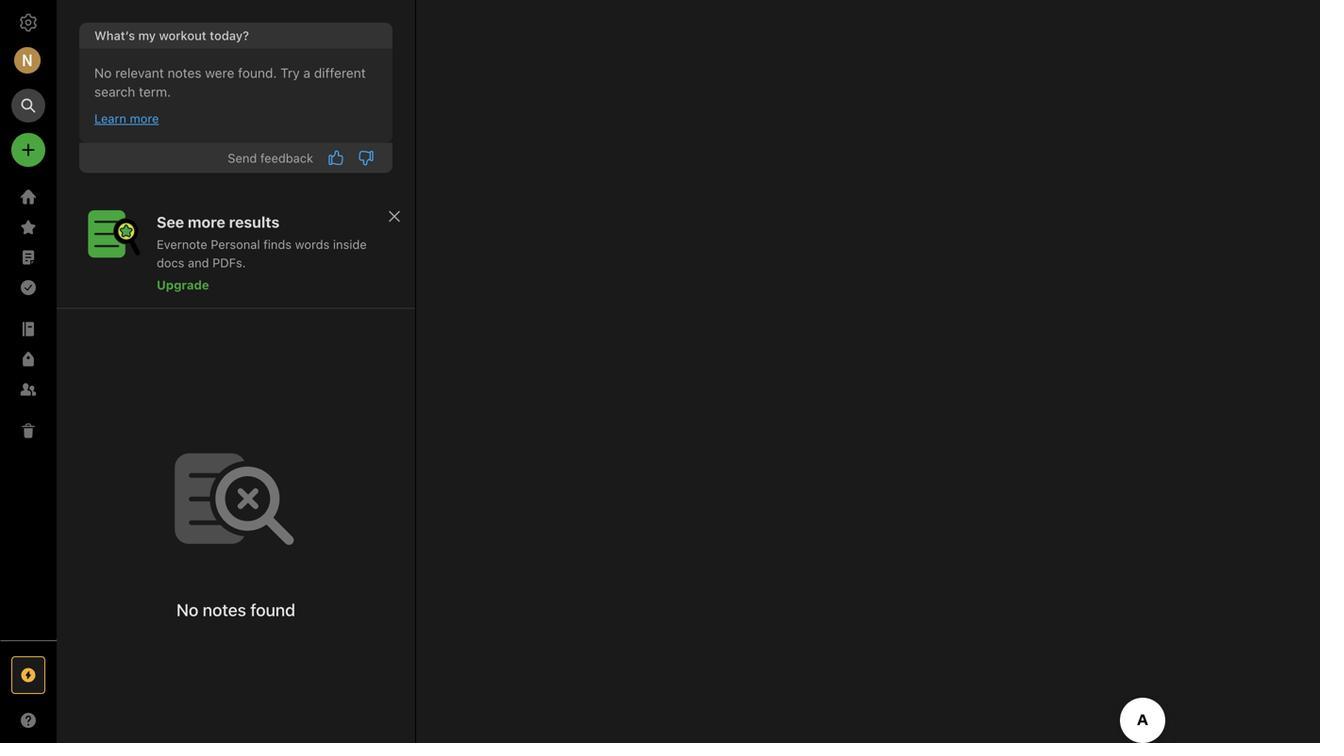 Task type: describe. For each thing, give the bounding box(es) containing it.
no relevant notes were found. try a different search term.
[[94, 65, 366, 100]]

try
[[281, 65, 300, 81]]

WHAT'S NEW field
[[0, 706, 57, 736]]

found
[[250, 601, 295, 621]]

results
[[229, 213, 280, 231]]

1 vertical spatial notes
[[203, 601, 246, 621]]

today?
[[210, 28, 249, 42]]

upgrade
[[157, 278, 209, 292]]

Account field
[[0, 42, 57, 79]]

learn more
[[94, 111, 159, 126]]

more for learn
[[130, 111, 159, 126]]

term.
[[139, 84, 171, 100]]

relevant
[[115, 65, 164, 81]]

a
[[303, 65, 311, 81]]

workout
[[159, 28, 206, 42]]

no notes found
[[177, 601, 295, 621]]

edit search image
[[11, 89, 45, 123]]

upgrade button
[[157, 278, 274, 292]]

upgrade image
[[17, 665, 40, 687]]

notes inside no relevant notes were found. try a different search term.
[[168, 65, 202, 81]]

docs
[[157, 256, 185, 270]]

note list element
[[57, 0, 416, 744]]

no for no notes found
[[177, 601, 199, 621]]

words
[[295, 237, 330, 252]]

send
[[228, 151, 257, 165]]

finds
[[264, 237, 292, 252]]

see more results evernote personal finds words inside docs and pdfs. upgrade
[[157, 213, 367, 292]]

evernote
[[157, 237, 207, 252]]

inside
[[333, 237, 367, 252]]

found.
[[238, 65, 277, 81]]

what's
[[94, 28, 135, 42]]

and
[[188, 256, 209, 270]]

personal
[[211, 237, 260, 252]]



Task type: vqa. For each thing, say whether or not it's contained in the screenshot.
Tyler Black inside the the Main page row
no



Task type: locate. For each thing, give the bounding box(es) containing it.
account image
[[14, 47, 41, 74]]

notes up term.
[[168, 65, 202, 81]]

0 horizontal spatial more
[[130, 111, 159, 126]]

1 horizontal spatial notes
[[203, 601, 246, 621]]

0 vertical spatial more
[[130, 111, 159, 126]]

note window - empty element
[[416, 0, 1321, 744]]

0 vertical spatial no
[[94, 65, 112, 81]]

pdfs.
[[213, 256, 246, 270]]

more down term.
[[130, 111, 159, 126]]

no for no relevant notes were found. try a different search term.
[[94, 65, 112, 81]]

send feedback
[[228, 151, 313, 165]]

no left found
[[177, 601, 199, 621]]

learn
[[94, 111, 126, 126]]

my
[[138, 28, 156, 42]]

1 horizontal spatial no
[[177, 601, 199, 621]]

search
[[94, 84, 135, 100]]

no up search
[[94, 65, 112, 81]]

no inside no relevant notes were found. try a different search term.
[[94, 65, 112, 81]]

settings image
[[17, 11, 40, 34]]

click to expand image
[[49, 709, 63, 732]]

home image
[[17, 186, 40, 209]]

what's my workout today?
[[94, 28, 249, 42]]

0 vertical spatial notes
[[168, 65, 202, 81]]

1 vertical spatial no
[[177, 601, 199, 621]]

different
[[314, 65, 366, 81]]

were
[[205, 65, 235, 81]]

notes left found
[[203, 601, 246, 621]]

notes
[[168, 65, 202, 81], [203, 601, 246, 621]]

no
[[94, 65, 112, 81], [177, 601, 199, 621]]

learn more link
[[94, 111, 159, 126]]

0 horizontal spatial no
[[94, 65, 112, 81]]

1 vertical spatial more
[[188, 213, 225, 231]]

0 horizontal spatial notes
[[168, 65, 202, 81]]

more
[[130, 111, 159, 126], [188, 213, 225, 231]]

more up evernote
[[188, 213, 225, 231]]

1 horizontal spatial more
[[188, 213, 225, 231]]

see
[[157, 213, 184, 231]]

more inside see more results evernote personal finds words inside docs and pdfs. upgrade
[[188, 213, 225, 231]]

more for see
[[188, 213, 225, 231]]

tree
[[0, 182, 57, 640]]

feedback
[[260, 151, 313, 165]]



